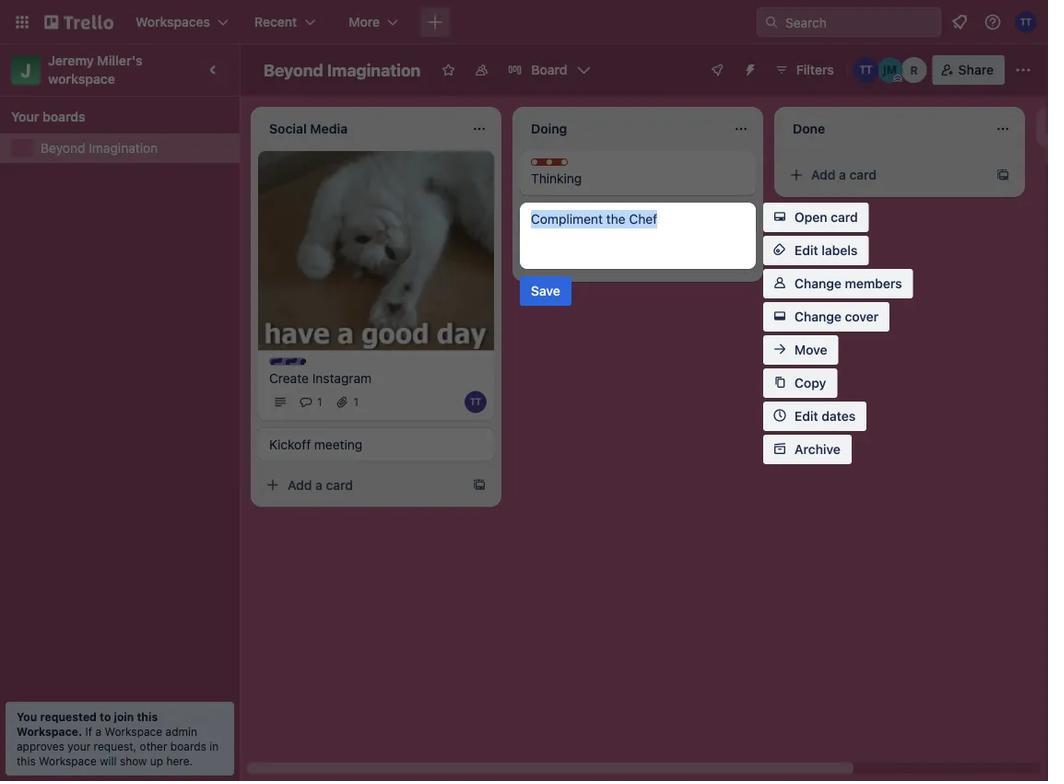 Task type: describe. For each thing, give the bounding box(es) containing it.
beyond imagination link
[[41, 139, 229, 158]]

workspace visible image
[[474, 63, 489, 77]]

the
[[606, 212, 626, 227]]

0 notifications image
[[949, 11, 971, 33]]

thinking
[[531, 171, 582, 186]]

you requested to join this workspace.
[[17, 711, 158, 739]]

add for compliment the chef
[[550, 252, 574, 267]]

change for change members
[[795, 276, 842, 291]]

your
[[68, 740, 91, 753]]

your boards with 1 items element
[[11, 106, 219, 128]]

add a card button for kickoff meeting
[[258, 471, 465, 500]]

rubyanndersson (rubyanndersson) image
[[901, 57, 927, 83]]

0 vertical spatial create from template… image
[[996, 168, 1011, 183]]

kickoff
[[269, 437, 311, 452]]

share button
[[933, 55, 1005, 85]]

show menu image
[[1014, 61, 1033, 79]]

save
[[531, 284, 560, 299]]

add for kickoff meeting
[[288, 478, 312, 493]]

change members
[[795, 276, 902, 291]]

card for add a card button related to compliment the chef
[[588, 252, 615, 267]]

2 1 from the left
[[354, 396, 359, 409]]

create from template… image
[[472, 478, 487, 493]]

requested
[[40, 711, 97, 724]]

create
[[269, 371, 309, 386]]

your
[[11, 109, 39, 124]]

boards inside if a workspace admin approves your request, other boards in this workspace will show up here.
[[170, 740, 207, 753]]

change members button
[[763, 269, 913, 299]]

1 horizontal spatial terry turtle (terryturtle) image
[[854, 57, 879, 83]]

your boards
[[11, 109, 85, 124]]

back to home image
[[44, 7, 113, 37]]

0 vertical spatial boards
[[42, 109, 85, 124]]

a inside if a workspace admin approves your request, other boards in this workspace will show up here.
[[95, 726, 101, 739]]

compliment
[[531, 212, 603, 227]]

1 1 from the left
[[317, 396, 322, 409]]

filters
[[796, 62, 834, 77]]

edit labels button
[[763, 236, 869, 266]]

will
[[100, 755, 117, 768]]

card for kickoff meeting add a card button
[[326, 478, 353, 493]]

join
[[114, 711, 134, 724]]

1 vertical spatial create from template… image
[[734, 253, 749, 267]]

in
[[210, 740, 219, 753]]

jeremy
[[48, 53, 94, 68]]

dates
[[822, 409, 856, 424]]

Search field
[[779, 8, 940, 36]]

beyond inside 'text field'
[[264, 60, 323, 80]]

add a card for compliment the chef
[[550, 252, 615, 267]]

if a workspace admin approves your request, other boards in this workspace will show up here.
[[17, 726, 219, 768]]

this inside if a workspace admin approves your request, other boards in this workspace will show up here.
[[17, 755, 36, 768]]

automation image
[[736, 55, 761, 81]]

jeremy miller's workspace
[[48, 53, 146, 87]]

0 vertical spatial add a card
[[811, 167, 877, 183]]

move button
[[763, 336, 839, 365]]

card right open
[[831, 210, 858, 225]]

open information menu image
[[984, 13, 1002, 31]]

1 vertical spatial beyond
[[41, 141, 85, 156]]

share
[[959, 62, 994, 77]]

card for rightmost add a card button
[[850, 167, 877, 183]]

kickoff meeting link
[[269, 436, 483, 454]]

cover
[[845, 309, 879, 325]]

members
[[845, 276, 902, 291]]

a for kickoff meeting add a card button
[[315, 478, 323, 493]]

1 vertical spatial imagination
[[89, 141, 158, 156]]

Board name text field
[[254, 55, 430, 85]]

2 horizontal spatial add a card button
[[782, 160, 988, 190]]

open card
[[795, 210, 858, 225]]

jeremy miller (jeremymiller198) image
[[877, 57, 903, 83]]

create board or workspace image
[[426, 13, 445, 31]]

edit for edit dates
[[795, 409, 818, 424]]

0 vertical spatial workspace
[[105, 726, 162, 739]]

add a card for kickoff meeting
[[288, 478, 353, 493]]



Task type: vqa. For each thing, say whether or not it's contained in the screenshot.
SELECT
no



Task type: locate. For each thing, give the bounding box(es) containing it.
1 vertical spatial add
[[550, 252, 574, 267]]

a for rightmost add a card button
[[839, 167, 846, 183]]

labels
[[822, 243, 858, 258]]

a up open card at the right of page
[[839, 167, 846, 183]]

0 horizontal spatial beyond imagination
[[41, 141, 158, 156]]

workspace down join
[[105, 726, 162, 739]]

add a card
[[811, 167, 877, 183], [550, 252, 615, 267], [288, 478, 353, 493]]

if
[[85, 726, 92, 739]]

1 horizontal spatial imagination
[[327, 60, 421, 80]]

copy
[[795, 376, 826, 391]]

1 horizontal spatial create from template… image
[[996, 168, 1011, 183]]

0 horizontal spatial terry turtle (terryturtle) image
[[465, 391, 487, 413]]

0 horizontal spatial imagination
[[89, 141, 158, 156]]

card down compliment the chef
[[588, 252, 615, 267]]

0 horizontal spatial add a card
[[288, 478, 353, 493]]

2 horizontal spatial add
[[811, 167, 836, 183]]

1
[[317, 396, 322, 409], [354, 396, 359, 409]]

instagram
[[312, 371, 372, 386]]

imagination left star or unstar board icon
[[327, 60, 421, 80]]

edit
[[795, 243, 818, 258], [795, 409, 818, 424]]

2 vertical spatial add a card
[[288, 478, 353, 493]]

add up save
[[550, 252, 574, 267]]

1 horizontal spatial add a card
[[550, 252, 615, 267]]

1 vertical spatial add a card
[[550, 252, 615, 267]]

add down kickoff
[[288, 478, 312, 493]]

r button
[[901, 57, 927, 83]]

change up move
[[795, 309, 842, 325]]

change cover
[[795, 309, 879, 325]]

2 change from the top
[[795, 309, 842, 325]]

2 horizontal spatial terry turtle (terryturtle) image
[[1015, 11, 1037, 33]]

show
[[120, 755, 147, 768]]

this inside you requested to join this workspace.
[[137, 711, 158, 724]]

0 horizontal spatial add a card button
[[258, 471, 465, 500]]

add a card button up open card at the right of page
[[782, 160, 988, 190]]

search image
[[764, 15, 779, 30]]

this down approves on the bottom of the page
[[17, 755, 36, 768]]

other
[[140, 740, 167, 753]]

2 vertical spatial terry turtle (terryturtle) image
[[465, 391, 487, 413]]

0 vertical spatial edit
[[795, 243, 818, 258]]

open
[[795, 210, 828, 225]]

1 vertical spatial boards
[[170, 740, 207, 753]]

1 horizontal spatial add a card button
[[520, 245, 727, 275]]

archive
[[795, 442, 841, 457]]

terry turtle (terryturtle) image left r
[[854, 57, 879, 83]]

color: purple, title: none image
[[269, 358, 306, 366]]

this
[[137, 711, 158, 724], [17, 755, 36, 768]]

1 vertical spatial terry turtle (terryturtle) image
[[854, 57, 879, 83]]

admin
[[166, 726, 197, 739]]

thoughts thinking
[[531, 160, 600, 186]]

beyond imagination inside beyond imagination link
[[41, 141, 158, 156]]

a for add a card button related to compliment the chef
[[577, 252, 584, 267]]

j
[[21, 59, 31, 81]]

1 horizontal spatial beyond
[[264, 60, 323, 80]]

to
[[100, 711, 111, 724]]

edit left labels
[[795, 243, 818, 258]]

here.
[[166, 755, 193, 768]]

compliment the chef
[[531, 212, 658, 227]]

0 horizontal spatial add
[[288, 478, 312, 493]]

0 vertical spatial add a card button
[[782, 160, 988, 190]]

workspace down the your
[[39, 755, 97, 768]]

card
[[850, 167, 877, 183], [831, 210, 858, 225], [588, 252, 615, 267], [326, 478, 353, 493]]

kickoff meeting
[[269, 437, 363, 452]]

boards right 'your'
[[42, 109, 85, 124]]

1 horizontal spatial this
[[137, 711, 158, 724]]

Compliment the Chef text field
[[531, 210, 745, 262]]

add a card down compliment the chef
[[550, 252, 615, 267]]

filters button
[[769, 55, 840, 85]]

add a card button for compliment the chef
[[520, 245, 727, 275]]

edit inside edit dates button
[[795, 409, 818, 424]]

this right join
[[137, 711, 158, 724]]

add a card button
[[782, 160, 988, 190], [520, 245, 727, 275], [258, 471, 465, 500]]

workspace.
[[17, 726, 82, 739]]

star or unstar board image
[[441, 63, 456, 77]]

add a card button down the
[[520, 245, 727, 275]]

terry turtle (terryturtle) image
[[1015, 11, 1037, 33], [854, 57, 879, 83], [465, 391, 487, 413]]

meeting
[[314, 437, 363, 452]]

0 vertical spatial add
[[811, 167, 836, 183]]

add
[[811, 167, 836, 183], [550, 252, 574, 267], [288, 478, 312, 493]]

terry turtle (terryturtle) image right open information menu icon
[[1015, 11, 1037, 33]]

archive button
[[763, 435, 852, 465]]

a
[[839, 167, 846, 183], [577, 252, 584, 267], [315, 478, 323, 493], [95, 726, 101, 739]]

change
[[795, 276, 842, 291], [795, 309, 842, 325]]

1 down instagram
[[354, 396, 359, 409]]

change for change cover
[[795, 309, 842, 325]]

up
[[150, 755, 163, 768]]

1 horizontal spatial boards
[[170, 740, 207, 753]]

edit for edit labels
[[795, 243, 818, 258]]

0 vertical spatial terry turtle (terryturtle) image
[[1015, 11, 1037, 33]]

1 down create instagram
[[317, 396, 322, 409]]

beyond
[[264, 60, 323, 80], [41, 141, 85, 156]]

boards
[[42, 109, 85, 124], [170, 740, 207, 753]]

add a card down kickoff meeting
[[288, 478, 353, 493]]

boards down the admin on the bottom of page
[[170, 740, 207, 753]]

chef
[[629, 212, 658, 227]]

1 vertical spatial edit
[[795, 409, 818, 424]]

0 horizontal spatial boards
[[42, 109, 85, 124]]

workspace
[[105, 726, 162, 739], [39, 755, 97, 768]]

0 vertical spatial this
[[137, 711, 158, 724]]

1 horizontal spatial 1
[[354, 396, 359, 409]]

imagination inside 'text field'
[[327, 60, 421, 80]]

1 edit from the top
[[795, 243, 818, 258]]

0 horizontal spatial 1
[[317, 396, 322, 409]]

0 horizontal spatial this
[[17, 755, 36, 768]]

2 vertical spatial add
[[288, 478, 312, 493]]

color: bold red, title: "thoughts" element
[[531, 159, 600, 172]]

change down edit labels button
[[795, 276, 842, 291]]

edit dates
[[795, 409, 856, 424]]

request,
[[94, 740, 137, 753]]

create instagram link
[[269, 369, 483, 388]]

create from template… image
[[996, 168, 1011, 183], [734, 253, 749, 267]]

move
[[795, 343, 828, 358]]

1 horizontal spatial beyond imagination
[[264, 60, 421, 80]]

thinking link
[[531, 170, 745, 188]]

0 vertical spatial beyond
[[264, 60, 323, 80]]

edit left dates
[[795, 409, 818, 424]]

1 horizontal spatial add
[[550, 252, 574, 267]]

2 horizontal spatial add a card
[[811, 167, 877, 183]]

change inside button
[[795, 309, 842, 325]]

edit labels
[[795, 243, 858, 258]]

0 vertical spatial beyond imagination
[[264, 60, 421, 80]]

add a card up open card at the right of page
[[811, 167, 877, 183]]

a down compliment the chef
[[577, 252, 584, 267]]

edit dates button
[[763, 402, 867, 432]]

power ups image
[[710, 63, 725, 77]]

r
[[911, 64, 918, 77]]

workspace
[[48, 71, 115, 87]]

change inside 'button'
[[795, 276, 842, 291]]

beyond imagination inside beyond imagination 'text field'
[[264, 60, 421, 80]]

2 vertical spatial add a card button
[[258, 471, 465, 500]]

you
[[17, 711, 37, 724]]

edit inside edit labels button
[[795, 243, 818, 258]]

0 horizontal spatial beyond
[[41, 141, 85, 156]]

1 horizontal spatial workspace
[[105, 726, 162, 739]]

a down kickoff meeting
[[315, 478, 323, 493]]

beyond imagination
[[264, 60, 421, 80], [41, 141, 158, 156]]

1 vertical spatial this
[[17, 755, 36, 768]]

miller's
[[97, 53, 143, 68]]

copy button
[[763, 369, 837, 398]]

card down meeting
[[326, 478, 353, 493]]

compliment the chef link
[[531, 210, 745, 229]]

1 vertical spatial change
[[795, 309, 842, 325]]

primary element
[[0, 0, 1048, 44]]

change cover button
[[763, 302, 890, 332]]

1 vertical spatial add a card button
[[520, 245, 727, 275]]

approves
[[17, 740, 64, 753]]

0 vertical spatial change
[[795, 276, 842, 291]]

board
[[531, 62, 568, 77]]

create instagram
[[269, 371, 372, 386]]

imagination
[[327, 60, 421, 80], [89, 141, 158, 156]]

card up open card at the right of page
[[850, 167, 877, 183]]

1 vertical spatial workspace
[[39, 755, 97, 768]]

board button
[[500, 55, 599, 85]]

add up open card at the right of page
[[811, 167, 836, 183]]

0 horizontal spatial workspace
[[39, 755, 97, 768]]

terry turtle (terryturtle) image up create from template… image
[[465, 391, 487, 413]]

add a card button down 'kickoff meeting' link
[[258, 471, 465, 500]]

2 edit from the top
[[795, 409, 818, 424]]

a right if
[[95, 726, 101, 739]]

1 change from the top
[[795, 276, 842, 291]]

open card link
[[763, 203, 869, 232]]

save button
[[520, 277, 571, 306]]

0 vertical spatial imagination
[[327, 60, 421, 80]]

1 vertical spatial beyond imagination
[[41, 141, 158, 156]]

0 horizontal spatial create from template… image
[[734, 253, 749, 267]]

thoughts
[[550, 160, 600, 172]]

imagination down your boards with 1 items element
[[89, 141, 158, 156]]



